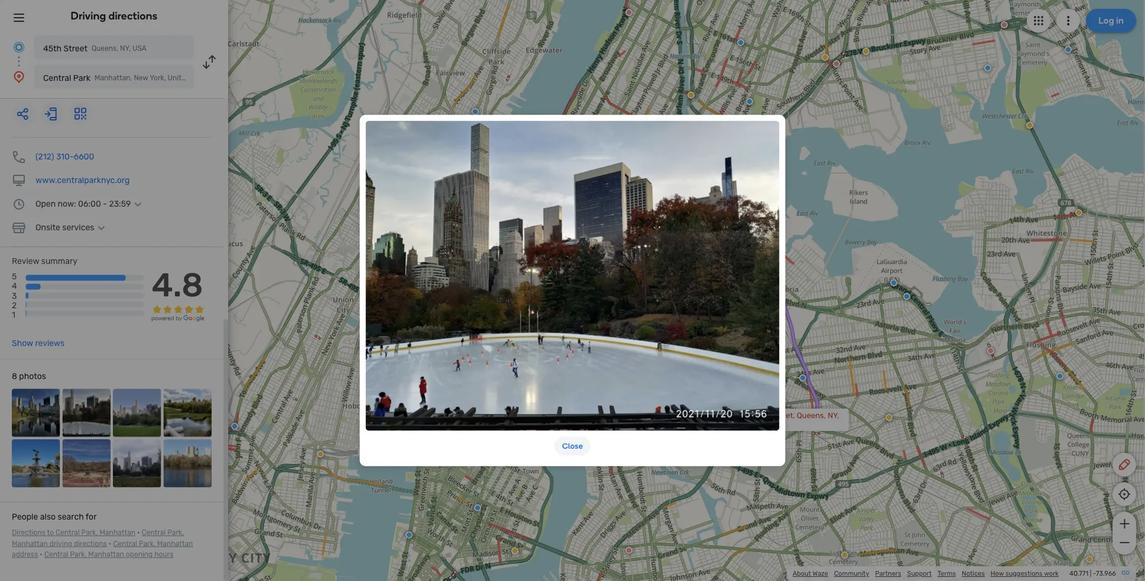 Task type: locate. For each thing, give the bounding box(es) containing it.
manhattan, for park,
[[637, 219, 677, 228]]

(212) 310-6600 link
[[35, 152, 94, 162]]

queens, for street
[[92, 44, 118, 53]]

new
[[134, 74, 148, 82], [589, 227, 604, 236]]

chevron down image inside open now: 06:00 - 23:59 button
[[131, 200, 145, 209]]

central for central park, manhattan driving directions
[[142, 529, 166, 537]]

central park, manhattan address link
[[12, 540, 193, 559]]

1 vertical spatial chevron down image
[[94, 223, 108, 233]]

0 vertical spatial manhattan,
[[95, 74, 132, 82]]

0 horizontal spatial united
[[168, 74, 190, 82]]

usa
[[132, 44, 147, 53], [752, 420, 767, 429]]

usa up central park manhattan, new york, united states
[[132, 44, 147, 53]]

queens, right "street" on the top left
[[92, 44, 118, 53]]

central park manhattan, new york, united states
[[43, 73, 213, 83]]

- left 23:59
[[103, 199, 107, 209]]

manhattan, inside central park, manhattan, new york, united states
[[637, 219, 677, 228]]

central for central park, manhattan opening hours
[[44, 551, 68, 559]]

-
[[103, 199, 107, 209], [1093, 570, 1096, 578]]

1 vertical spatial states
[[651, 227, 674, 236]]

45th left street,
[[752, 411, 769, 421]]

0 horizontal spatial new
[[134, 74, 148, 82]]

usa left street,
[[752, 420, 767, 429]]

manhattan up central park, manhattan address
[[100, 529, 135, 537]]

1 horizontal spatial queens,
[[797, 411, 826, 421]]

23:59
[[109, 199, 131, 209]]

chevron down image
[[131, 200, 145, 209], [94, 223, 108, 233]]

ny, inside '45th street queens, ny, usa'
[[120, 44, 131, 53]]

manhattan, for park
[[95, 74, 132, 82]]

0 horizontal spatial ny,
[[120, 44, 131, 53]]

1 vertical spatial united
[[625, 227, 649, 236]]

|
[[1090, 570, 1092, 578]]

4.8
[[152, 266, 203, 305]]

5
[[12, 272, 17, 282]]

0 horizontal spatial manhattan,
[[95, 74, 132, 82]]

45th left "street" on the top left
[[43, 43, 62, 53]]

manhattan
[[100, 529, 135, 537], [12, 540, 48, 548], [157, 540, 193, 548], [88, 551, 124, 559]]

central inside central park, manhattan, new york, united states
[[589, 219, 615, 228]]

directions down directions to central park, manhattan
[[74, 540, 107, 548]]

united inside central park, manhattan, new york, united states
[[625, 227, 649, 236]]

1 horizontal spatial directions
[[108, 9, 158, 22]]

show reviews
[[12, 339, 65, 349]]

1 horizontal spatial states
[[651, 227, 674, 236]]

park, for hours
[[70, 551, 87, 559]]

4
[[12, 282, 17, 291]]

states
[[191, 74, 213, 82], [651, 227, 674, 236]]

- right |
[[1093, 570, 1096, 578]]

united
[[168, 74, 190, 82], [625, 227, 649, 236]]

support
[[907, 570, 932, 578]]

0 vertical spatial usa
[[132, 44, 147, 53]]

0 horizontal spatial directions
[[74, 540, 107, 548]]

address
[[12, 551, 38, 559]]

manhattan,
[[95, 74, 132, 82], [637, 219, 677, 228]]

0 horizontal spatial chevron down image
[[94, 223, 108, 233]]

0 horizontal spatial york,
[[150, 74, 166, 82]]

image 3 of central park, manhattan image
[[113, 389, 161, 438]]

people also search for
[[12, 513, 97, 522]]

manhattan up hours in the bottom left of the page
[[157, 540, 193, 548]]

manhattan inside central park, manhattan address
[[157, 540, 193, 548]]

summary
[[41, 257, 77, 266]]

central inside the central park, manhattan driving directions
[[142, 529, 166, 537]]

0 vertical spatial queens,
[[92, 44, 118, 53]]

1 vertical spatial usa
[[752, 420, 767, 429]]

manhattan inside the central park, manhattan driving directions
[[12, 540, 48, 548]]

about waze link
[[793, 570, 828, 578]]

hours
[[154, 551, 173, 559]]

1 horizontal spatial new
[[589, 227, 604, 236]]

driving
[[71, 9, 106, 22]]

06:00
[[78, 199, 101, 209]]

chevron down image inside onsite services button
[[94, 223, 108, 233]]

1 horizontal spatial ny,
[[828, 411, 839, 421]]

york, inside central park, manhattan, new york, united states
[[606, 227, 624, 236]]

1 vertical spatial new
[[589, 227, 604, 236]]

central park, manhattan driving directions link
[[12, 529, 184, 548]]

manhattan down central park, manhattan driving directions link
[[88, 551, 124, 559]]

chevron down image for onsite services
[[94, 223, 108, 233]]

new inside central park, manhattan, new york, united states
[[589, 227, 604, 236]]

45th inside 45th street, queens, ny, usa
[[752, 411, 769, 421]]

0 vertical spatial -
[[103, 199, 107, 209]]

review summary
[[12, 257, 77, 266]]

manhattan, inside central park manhattan, new york, united states
[[95, 74, 132, 82]]

1 vertical spatial york,
[[606, 227, 624, 236]]

3
[[12, 291, 17, 301]]

states inside central park, manhattan, new york, united states
[[651, 227, 674, 236]]

1 vertical spatial queens,
[[797, 411, 826, 421]]

park,
[[617, 219, 635, 228], [81, 529, 98, 537], [167, 529, 184, 537], [139, 540, 155, 548], [70, 551, 87, 559]]

about waze community partners support terms notices how suggestions work
[[793, 570, 1059, 578]]

directions
[[108, 9, 158, 22], [74, 540, 107, 548]]

people
[[12, 513, 38, 522]]

terms link
[[938, 570, 956, 578]]

central inside central park, manhattan address
[[113, 540, 137, 548]]

central
[[43, 73, 71, 83], [589, 219, 615, 228], [56, 529, 80, 537], [142, 529, 166, 537], [113, 540, 137, 548], [44, 551, 68, 559]]

0 horizontal spatial states
[[191, 74, 213, 82]]

0 vertical spatial states
[[191, 74, 213, 82]]

notices
[[962, 570, 985, 578]]

image 8 of central park, manhattan image
[[163, 440, 212, 488]]

0 vertical spatial united
[[168, 74, 190, 82]]

york, inside central park manhattan, new york, united states
[[150, 74, 166, 82]]

0 vertical spatial 45th
[[43, 43, 62, 53]]

park, inside the central park, manhattan driving directions
[[167, 529, 184, 537]]

united inside central park manhattan, new york, united states
[[168, 74, 190, 82]]

usa for street,
[[752, 420, 767, 429]]

45th
[[43, 43, 62, 53], [752, 411, 769, 421]]

1 horizontal spatial -
[[1093, 570, 1096, 578]]

0 vertical spatial chevron down image
[[131, 200, 145, 209]]

queens,
[[92, 44, 118, 53], [797, 411, 826, 421]]

park, inside central park, manhattan, new york, united states
[[617, 219, 635, 228]]

1 horizontal spatial united
[[625, 227, 649, 236]]

73.966
[[1096, 570, 1116, 578]]

pencil image
[[1117, 458, 1132, 472]]

usa inside '45th street queens, ny, usa'
[[132, 44, 147, 53]]

queens, for street,
[[797, 411, 826, 421]]

york,
[[150, 74, 166, 82], [606, 227, 624, 236]]

1 vertical spatial -
[[1093, 570, 1096, 578]]

central park, manhattan opening hours
[[44, 551, 173, 559]]

manhattan for opening
[[88, 551, 124, 559]]

park
[[73, 73, 90, 83]]

york, for park,
[[606, 227, 624, 236]]

central park, manhattan opening hours link
[[44, 551, 173, 559]]

0 horizontal spatial usa
[[132, 44, 147, 53]]

manhattan for address
[[157, 540, 193, 548]]

chevron down image right 06:00
[[131, 200, 145, 209]]

ny, inside 45th street, queens, ny, usa
[[828, 411, 839, 421]]

ny,
[[120, 44, 131, 53], [828, 411, 839, 421]]

1 horizontal spatial chevron down image
[[131, 200, 145, 209]]

for
[[86, 513, 97, 522]]

1 horizontal spatial york,
[[606, 227, 624, 236]]

central for central park manhattan, new york, united states
[[43, 73, 71, 83]]

street,
[[771, 411, 795, 421]]

1 vertical spatial manhattan,
[[637, 219, 677, 228]]

ny, up central park manhattan, new york, united states
[[120, 44, 131, 53]]

photos
[[19, 372, 46, 382]]

terms
[[938, 570, 956, 578]]

states inside central park manhattan, new york, united states
[[191, 74, 213, 82]]

united for park,
[[625, 227, 649, 236]]

directions
[[12, 529, 45, 537]]

1 horizontal spatial 45th
[[752, 411, 769, 421]]

driving
[[49, 540, 72, 548]]

www.centralparknyc.org link
[[35, 176, 130, 185]]

new inside central park manhattan, new york, united states
[[134, 74, 148, 82]]

open now: 06:00 - 23:59 button
[[35, 199, 145, 209]]

chevron down image down open now: 06:00 - 23:59 button
[[94, 223, 108, 233]]

1 vertical spatial directions
[[74, 540, 107, 548]]

manhattan down directions
[[12, 540, 48, 548]]

directions right driving
[[108, 9, 158, 22]]

0 horizontal spatial 45th
[[43, 43, 62, 53]]

usa inside 45th street, queens, ny, usa
[[752, 420, 767, 429]]

notices link
[[962, 570, 985, 578]]

1 vertical spatial ny,
[[828, 411, 839, 421]]

1 vertical spatial 45th
[[752, 411, 769, 421]]

0 vertical spatial new
[[134, 74, 148, 82]]

queens, inside 45th street, queens, ny, usa
[[797, 411, 826, 421]]

1 horizontal spatial usa
[[752, 420, 767, 429]]

suggestions
[[1006, 570, 1043, 578]]

partners link
[[875, 570, 901, 578]]

1 horizontal spatial manhattan,
[[637, 219, 677, 228]]

ny, right street,
[[828, 411, 839, 421]]

45th street queens, ny, usa
[[43, 43, 147, 53]]

queens, right street,
[[797, 411, 826, 421]]

image 5 of central park, manhattan image
[[12, 440, 60, 488]]

queens, inside '45th street queens, ny, usa'
[[92, 44, 118, 53]]

about
[[793, 570, 811, 578]]

directions to central park, manhattan
[[12, 529, 135, 537]]

0 horizontal spatial queens,
[[92, 44, 118, 53]]

open now: 06:00 - 23:59
[[35, 199, 131, 209]]

support link
[[907, 570, 932, 578]]

central for central park, manhattan, new york, united states
[[589, 219, 615, 228]]

call image
[[12, 150, 26, 164]]

0 vertical spatial york,
[[150, 74, 166, 82]]

0 vertical spatial ny,
[[120, 44, 131, 53]]



Task type: describe. For each thing, give the bounding box(es) containing it.
services
[[62, 223, 94, 233]]

(212)
[[35, 152, 54, 162]]

community
[[834, 570, 869, 578]]

street
[[64, 43, 87, 53]]

how
[[991, 570, 1004, 578]]

image 7 of central park, manhattan image
[[113, 440, 161, 488]]

ny, for street,
[[828, 411, 839, 421]]

clock image
[[12, 197, 26, 211]]

store image
[[12, 221, 26, 235]]

6600
[[74, 152, 94, 162]]

also
[[40, 513, 56, 522]]

45th street, queens, ny, usa
[[752, 411, 839, 429]]

reviews
[[35, 339, 65, 349]]

onsite services
[[35, 223, 94, 233]]

image 2 of central park, manhattan image
[[62, 389, 111, 438]]

zoom out image
[[1117, 536, 1132, 550]]

onsite
[[35, 223, 60, 233]]

40.771
[[1070, 570, 1089, 578]]

chevron down image for open now: 06:00 - 23:59
[[131, 200, 145, 209]]

york, for park
[[150, 74, 166, 82]]

45th for street
[[43, 43, 62, 53]]

central for central park, manhattan address
[[113, 540, 137, 548]]

5 4 3 2 1
[[12, 272, 17, 320]]

park, for directions
[[167, 529, 184, 537]]

(212) 310-6600
[[35, 152, 94, 162]]

1
[[12, 310, 15, 320]]

states for park,
[[651, 227, 674, 236]]

computer image
[[12, 174, 26, 188]]

united for park
[[168, 74, 190, 82]]

states for park
[[191, 74, 213, 82]]

driving directions
[[71, 9, 158, 22]]

current location image
[[12, 40, 26, 54]]

opening
[[126, 551, 153, 559]]

show
[[12, 339, 33, 349]]

central park, manhattan, new york, united states
[[589, 219, 677, 236]]

link image
[[1121, 569, 1130, 578]]

8 photos
[[12, 372, 46, 382]]

onsite services button
[[35, 223, 108, 233]]

45th for street,
[[752, 411, 769, 421]]

to
[[47, 529, 54, 537]]

directions inside the central park, manhattan driving directions
[[74, 540, 107, 548]]

www.centralparknyc.org
[[35, 176, 130, 185]]

work
[[1044, 570, 1059, 578]]

2
[[12, 301, 17, 310]]

image 4 of central park, manhattan image
[[163, 389, 212, 438]]

community link
[[834, 570, 869, 578]]

310-
[[56, 152, 74, 162]]

manhattan for driving
[[12, 540, 48, 548]]

new for park
[[134, 74, 148, 82]]

0 horizontal spatial -
[[103, 199, 107, 209]]

zoom in image
[[1117, 517, 1132, 532]]

review
[[12, 257, 39, 266]]

central park, manhattan driving directions
[[12, 529, 184, 548]]

open
[[35, 199, 56, 209]]

image 1 of central park, manhattan image
[[12, 389, 60, 438]]

search
[[58, 513, 84, 522]]

park, for york,
[[617, 219, 635, 228]]

park, inside central park, manhattan address
[[139, 540, 155, 548]]

partners
[[875, 570, 901, 578]]

now:
[[58, 199, 76, 209]]

40.771 | -73.966
[[1070, 570, 1116, 578]]

ny, for street
[[120, 44, 131, 53]]

image 6 of central park, manhattan image
[[62, 440, 111, 488]]

how suggestions work link
[[991, 570, 1059, 578]]

0 vertical spatial directions
[[108, 9, 158, 22]]

directions to central park, manhattan link
[[12, 529, 135, 537]]

waze
[[813, 570, 828, 578]]

8
[[12, 372, 17, 382]]

usa for street
[[132, 44, 147, 53]]

central park, manhattan address
[[12, 540, 193, 559]]

location image
[[12, 70, 26, 84]]

new for park,
[[589, 227, 604, 236]]



Task type: vqa. For each thing, say whether or not it's contained in the screenshot.
the right United
yes



